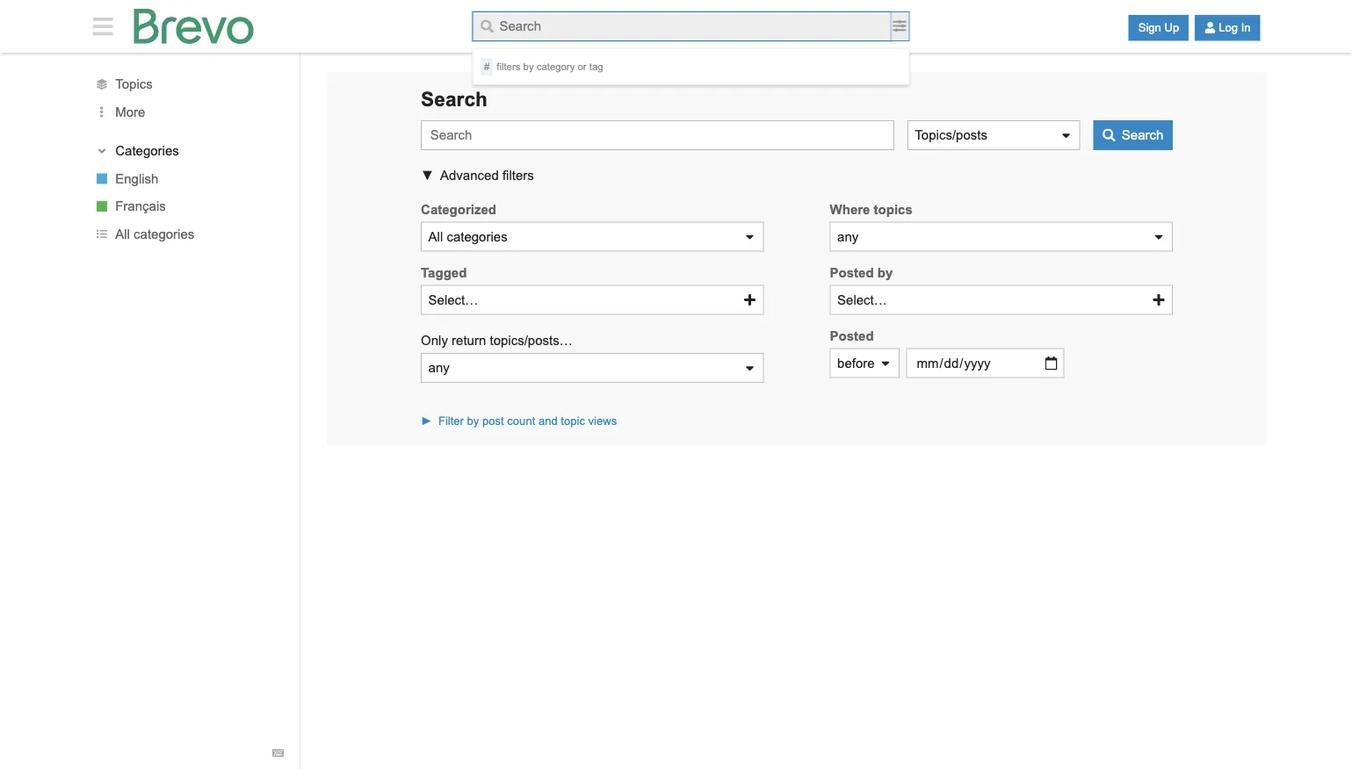Task type: locate. For each thing, give the bounding box(es) containing it.
categories
[[134, 227, 194, 241], [447, 229, 508, 244]]

2 posted from the top
[[830, 329, 874, 343]]

categories down français
[[134, 227, 194, 241]]

all right list icon
[[115, 227, 130, 241]]

1 vertical spatial by
[[878, 265, 893, 280]]

posted for posted by
[[830, 265, 874, 280]]

tag
[[589, 60, 603, 72]]

where topics
[[830, 202, 913, 217]]

posted up before
[[830, 329, 874, 343]]

all categories down categorized
[[428, 229, 508, 244]]

log in
[[1219, 21, 1251, 34]]

0 vertical spatial any
[[837, 229, 859, 244]]

#
[[484, 60, 490, 72]]

filters for advanced
[[502, 168, 534, 183]]

select… for tagged
[[428, 293, 478, 307]]

0 horizontal spatial select…
[[428, 293, 478, 307]]

0 horizontal spatial any
[[428, 361, 450, 375]]

log in button
[[1195, 15, 1260, 41]]

by down topics
[[878, 265, 893, 280]]

sign up button
[[1129, 15, 1189, 41]]

search
[[421, 88, 488, 111], [1122, 128, 1164, 142]]

none search field containing search
[[327, 73, 1267, 445]]

english link
[[76, 165, 300, 193]]

english
[[115, 172, 159, 186]]

all categories down français
[[115, 227, 194, 241]]

filters for #
[[497, 60, 521, 72]]

enter search keyword text field
[[421, 120, 894, 150]]

2 horizontal spatial by
[[878, 265, 893, 280]]

1 vertical spatial posted
[[830, 329, 874, 343]]

1 horizontal spatial all
[[428, 229, 443, 244]]

search image
[[481, 20, 494, 33], [1103, 129, 1116, 142]]

0 vertical spatial posted
[[830, 265, 874, 280]]

all categories inside search box
[[428, 229, 508, 244]]

1 horizontal spatial search
[[1122, 128, 1164, 142]]

2 select… from the left
[[837, 293, 887, 307]]

sign up
[[1138, 21, 1179, 34]]

return
[[452, 333, 486, 348]]

None search field
[[327, 73, 1267, 445]]

1 select… from the left
[[428, 293, 478, 307]]

more
[[115, 105, 145, 119]]

0 horizontal spatial by
[[467, 414, 479, 428]]

1 horizontal spatial categories
[[447, 229, 508, 244]]

region inside search main content
[[327, 445, 1267, 472]]

categories inside search box
[[447, 229, 508, 244]]

1 vertical spatial any
[[428, 361, 450, 375]]

any down only
[[428, 361, 450, 375]]

1 vertical spatial filters
[[502, 168, 534, 183]]

1 vertical spatial search image
[[1103, 129, 1116, 142]]

any down where
[[837, 229, 859, 244]]

1 horizontal spatial search image
[[1103, 129, 1116, 142]]

all categories link
[[76, 221, 300, 248]]

filters
[[497, 60, 521, 72], [502, 168, 534, 183]]

1 horizontal spatial any
[[837, 229, 859, 244]]

select…
[[428, 293, 478, 307], [837, 293, 887, 307]]

by
[[523, 60, 534, 72], [878, 265, 893, 280], [467, 414, 479, 428]]

by left post
[[467, 414, 479, 428]]

only
[[421, 333, 448, 348]]

2 vertical spatial by
[[467, 414, 479, 428]]

posted
[[830, 265, 874, 280], [830, 329, 874, 343]]

categories down categorized
[[447, 229, 508, 244]]

keyboard shortcuts image
[[272, 748, 284, 759]]

posted down where
[[830, 265, 874, 280]]

any for where
[[837, 229, 859, 244]]

layer group image
[[96, 79, 107, 90]]

1 horizontal spatial by
[[523, 60, 534, 72]]

topics
[[874, 202, 913, 217]]

any for only
[[428, 361, 450, 375]]

none search field inside search main content
[[327, 73, 1267, 445]]

or
[[578, 60, 587, 72]]

1 posted from the top
[[830, 265, 874, 280]]

all
[[115, 227, 130, 241], [428, 229, 443, 244]]

search image inside search button
[[1103, 129, 1116, 142]]

filters right advanced
[[502, 168, 534, 183]]

all categories
[[115, 227, 194, 241], [428, 229, 508, 244]]

count
[[507, 414, 535, 428]]

categories
[[115, 144, 179, 158]]

open advanced search image
[[893, 19, 906, 32]]

region
[[327, 445, 1267, 472]]

1 vertical spatial search
[[1122, 128, 1164, 142]]

tagged
[[421, 265, 467, 280]]

0 horizontal spatial search
[[421, 88, 488, 111]]

angle down image
[[96, 146, 107, 157]]

filter by post count and topic views
[[438, 414, 617, 428]]

0 vertical spatial search image
[[481, 20, 494, 33]]

select… down posted by in the top of the page
[[837, 293, 887, 307]]

filters right #
[[497, 60, 521, 72]]

select… down tagged
[[428, 293, 478, 307]]

search inside button
[[1122, 128, 1164, 142]]

filters inside search box
[[502, 168, 534, 183]]

topics/posts…
[[490, 333, 573, 348]]

by left category
[[523, 60, 534, 72]]

1 horizontal spatial select…
[[837, 293, 887, 307]]

0 vertical spatial filters
[[497, 60, 521, 72]]

1 horizontal spatial all categories
[[428, 229, 508, 244]]

category
[[537, 60, 575, 72]]

any
[[837, 229, 859, 244], [428, 361, 450, 375]]

all down categorized
[[428, 229, 443, 244]]

all inside search box
[[428, 229, 443, 244]]



Task type: vqa. For each thing, say whether or not it's contained in the screenshot.
Welcome to the Brevo Community link
no



Task type: describe. For each thing, give the bounding box(es) containing it.
filter
[[438, 414, 464, 428]]

topics/posts
[[915, 128, 988, 142]]

advanced filters
[[440, 168, 534, 183]]

only return topics/posts…
[[421, 333, 573, 348]]

topic
[[561, 414, 585, 428]]

by for filter by post count and topic views
[[467, 414, 479, 428]]

search button
[[1093, 120, 1173, 150]]

# filters by category or tag
[[484, 60, 603, 72]]

categories button
[[93, 142, 283, 160]]

and
[[539, 414, 558, 428]]

topics link
[[76, 71, 300, 98]]

0 horizontal spatial categories
[[134, 227, 194, 241]]

views
[[588, 414, 617, 428]]

before
[[837, 356, 875, 370]]

0 vertical spatial search
[[421, 88, 488, 111]]

in
[[1241, 21, 1251, 34]]

Search text field
[[473, 12, 891, 40]]

sign
[[1138, 21, 1161, 34]]

0 horizontal spatial all
[[115, 227, 130, 241]]

log
[[1219, 21, 1238, 34]]

0 vertical spatial by
[[523, 60, 534, 72]]

advanced
[[440, 168, 499, 183]]

français link
[[76, 193, 300, 221]]

posted by
[[830, 265, 893, 280]]

user image
[[1205, 22, 1216, 33]]

hide sidebar image
[[88, 15, 118, 38]]

up
[[1165, 21, 1179, 34]]

list image
[[96, 229, 107, 240]]

ellipsis v image
[[93, 106, 111, 118]]

français
[[115, 199, 166, 214]]

date date field
[[906, 348, 1065, 378]]

posted for posted
[[830, 329, 874, 343]]

by for posted by
[[878, 265, 893, 280]]

0 horizontal spatial all categories
[[115, 227, 194, 241]]

topics
[[115, 77, 153, 91]]

brevo community image
[[134, 9, 253, 44]]

post
[[482, 414, 504, 428]]

search main content
[[76, 53, 1276, 771]]

select… for posted by
[[837, 293, 887, 307]]

categorized
[[421, 202, 496, 217]]

where
[[830, 202, 870, 217]]

more button
[[76, 98, 300, 126]]

0 horizontal spatial search image
[[481, 20, 494, 33]]



